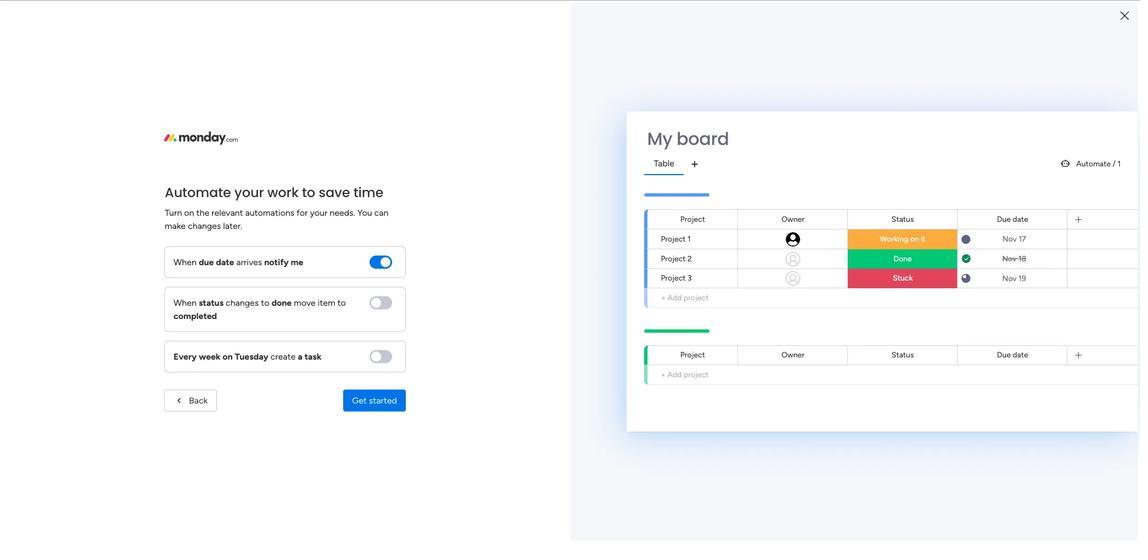 Task type: vqa. For each thing, say whether or not it's contained in the screenshot.
Automate for Automate your work to save time
yes



Task type: describe. For each thing, give the bounding box(es) containing it.
1 + from the top
[[661, 293, 666, 302]]

create
[[271, 351, 296, 362]]

when for when due date arrives notify me
[[174, 257, 197, 267]]

my workspaces
[[218, 299, 289, 311]]

how
[[996, 440, 1011, 449]]

check circle image
[[948, 103, 955, 111]]

item
[[318, 297, 336, 308]]

1 horizontal spatial on
[[223, 351, 233, 362]]

boost your workflow in minutes with ready-made templates
[[938, 323, 1082, 347]]

1 owner from the top
[[782, 215, 805, 224]]

workflow
[[983, 323, 1019, 333]]

a
[[298, 351, 303, 362]]

turn on the relevant automations for your needs. you can make changes later.
[[165, 207, 389, 231]]

2
[[688, 254, 692, 263]]

getting started element
[[932, 417, 1097, 461]]

changes inside when status changes to done move item to completed
[[226, 297, 259, 308]]

setup account link
[[948, 101, 1097, 113]]

update feed (inbox)
[[218, 262, 310, 274]]

in
[[1022, 323, 1029, 333]]

lottie animation image
[[1051, 152, 1134, 174]]

works
[[1059, 440, 1079, 449]]

to for changes
[[261, 297, 270, 308]]

1 + add project from the top
[[661, 293, 709, 302]]

board
[[677, 126, 729, 151]]

workspaces navigation
[[8, 107, 107, 124]]

completed
[[174, 310, 217, 321]]

automations
[[245, 207, 295, 218]]

2 horizontal spatial to
[[338, 297, 346, 308]]

0 vertical spatial work
[[267, 183, 299, 201]]

get
[[352, 395, 367, 406]]

1 vertical spatial workspace
[[279, 332, 326, 344]]

when status changes to done move item to completed
[[174, 297, 346, 321]]

back button
[[164, 390, 217, 412]]

automate for automate / 1
[[1077, 159, 1111, 169]]

templates inside explore templates button
[[1010, 360, 1050, 371]]

help center element
[[932, 469, 1097, 513]]

your
[[995, 84, 1015, 96]]

project for project management
[[232, 201, 262, 212]]

setup
[[959, 102, 982, 112]]

arrives
[[236, 257, 262, 267]]

2 project from the top
[[684, 370, 709, 379]]

management for work management
[[288, 348, 337, 358]]

get started button
[[343, 390, 406, 412]]

feed
[[254, 262, 275, 274]]

back
[[189, 395, 208, 406]]

2 due date from the top
[[998, 351, 1029, 360]]

(inbox)
[[277, 262, 310, 274]]

learn
[[975, 440, 994, 449]]

project 1
[[661, 234, 691, 244]]

work management > main workspace
[[230, 219, 358, 229]]

automate for automate your work to save time
[[165, 183, 231, 201]]

lottie animation element
[[1051, 152, 1134, 178]]

explore templates
[[979, 360, 1050, 371]]

every
[[174, 351, 197, 362]]

my board
[[648, 126, 729, 151]]

2 + add project from the top
[[661, 370, 709, 379]]

your for automate
[[235, 183, 264, 201]]

project for project 2
[[661, 254, 686, 263]]

open update feed (inbox) image
[[203, 262, 216, 275]]

project 3
[[661, 274, 692, 283]]

2 due from the top
[[998, 351, 1011, 360]]

for
[[297, 207, 308, 218]]

component image for work management
[[255, 348, 264, 358]]

turn
[[165, 207, 182, 218]]

/
[[1113, 159, 1116, 169]]

when for when status changes to done move item to completed
[[174, 297, 197, 308]]

my for my board
[[648, 126, 673, 151]]

project 2
[[661, 254, 692, 263]]

boost
[[938, 323, 961, 333]]

project for project 3
[[661, 274, 686, 283]]

close my workspaces image
[[203, 299, 216, 312]]

component image for work management > main workspace
[[216, 218, 226, 228]]

status
[[199, 297, 224, 308]]

jacob simon image
[[1110, 4, 1128, 22]]

workspaces
[[235, 299, 289, 311]]

complete
[[948, 84, 992, 96]]



Task type: locate. For each thing, give the bounding box(es) containing it.
minutes
[[1031, 323, 1062, 333]]

my for my workspaces
[[218, 299, 232, 311]]

your right for
[[310, 207, 328, 218]]

profile
[[1017, 84, 1046, 96]]

get started
[[352, 395, 397, 406]]

1 vertical spatial project
[[684, 370, 709, 379]]

1 project from the top
[[684, 293, 709, 302]]

needs.
[[330, 207, 355, 218]]

templates down workflow
[[988, 336, 1028, 347]]

+
[[661, 293, 666, 302], [661, 370, 666, 379]]

0 vertical spatial workspace
[[321, 219, 358, 229]]

2 vertical spatial date
[[1013, 351, 1029, 360]]

started for get
[[369, 395, 397, 406]]

1
[[1118, 159, 1121, 169], [688, 234, 691, 244]]

2 owner from the top
[[782, 351, 805, 360]]

with
[[1064, 323, 1082, 333]]

on left the
[[184, 207, 194, 218]]

you
[[358, 207, 372, 218]]

2 add from the top
[[668, 370, 682, 379]]

management down 'automations'
[[249, 219, 294, 229]]

templates inside boost your workflow in minutes with ready-made templates
[[988, 336, 1028, 347]]

0 vertical spatial owner
[[782, 215, 805, 224]]

0 vertical spatial when
[[174, 257, 197, 267]]

week
[[199, 351, 221, 362]]

0 vertical spatial changes
[[188, 220, 221, 231]]

0 vertical spatial my
[[648, 126, 673, 151]]

my
[[648, 126, 673, 151], [218, 299, 232, 311]]

can
[[375, 207, 389, 218]]

add
[[668, 293, 682, 302], [668, 370, 682, 379]]

1 vertical spatial work
[[230, 219, 247, 229]]

your up made
[[964, 323, 981, 333]]

component image left create
[[255, 348, 264, 358]]

1 vertical spatial 1
[[688, 234, 691, 244]]

work down main workspace
[[268, 348, 286, 358]]

changes inside turn on the relevant automations for your needs. you can make changes later.
[[188, 220, 221, 231]]

management
[[264, 201, 317, 212]]

1 vertical spatial +
[[661, 370, 666, 379]]

automate / 1
[[1077, 159, 1121, 169]]

the
[[196, 207, 209, 218]]

move
[[294, 297, 316, 308]]

1 vertical spatial due
[[998, 351, 1011, 360]]

templates right explore
[[1010, 360, 1050, 371]]

1 due from the top
[[998, 215, 1011, 224]]

+ add project
[[661, 293, 709, 302], [661, 370, 709, 379]]

to right item at the left bottom
[[338, 297, 346, 308]]

0 vertical spatial project
[[684, 293, 709, 302]]

0 vertical spatial management
[[249, 219, 294, 229]]

2 when from the top
[[174, 297, 197, 308]]

1 vertical spatial add
[[668, 370, 682, 379]]

tuesday
[[235, 351, 269, 362]]

1 horizontal spatial your
[[310, 207, 328, 218]]

1 due date from the top
[[998, 215, 1029, 224]]

main up 'tuesday'
[[255, 332, 276, 344]]

project
[[684, 293, 709, 302], [684, 370, 709, 379]]

0 vertical spatial started
[[369, 395, 397, 406]]

my right close my workspaces 'image'
[[218, 299, 232, 311]]

when inside when status changes to done move item to completed
[[174, 297, 197, 308]]

0 horizontal spatial my
[[218, 299, 232, 311]]

templates image image
[[942, 237, 1087, 313]]

done
[[272, 297, 292, 308]]

main
[[303, 219, 319, 229], [255, 332, 276, 344]]

project
[[232, 201, 262, 212], [681, 215, 706, 224], [661, 234, 686, 244], [661, 254, 686, 263], [661, 274, 686, 283], [681, 351, 706, 360]]

0 vertical spatial your
[[235, 183, 264, 201]]

0 horizontal spatial changes
[[188, 220, 221, 231]]

0 vertical spatial +
[[661, 293, 666, 302]]

0 horizontal spatial main
[[255, 332, 276, 344]]

1 horizontal spatial my
[[648, 126, 673, 151]]

workspace up work management at left
[[279, 332, 326, 344]]

your up 'automations'
[[235, 183, 264, 201]]

project management
[[232, 201, 317, 212]]

explore
[[979, 360, 1008, 371]]

1 horizontal spatial to
[[302, 183, 315, 201]]

add to favorites image
[[344, 201, 355, 212]]

0 horizontal spatial automate
[[165, 183, 231, 201]]

getting
[[975, 428, 1002, 437]]

make
[[165, 220, 186, 231]]

made
[[964, 336, 986, 347]]

0 vertical spatial component image
[[216, 218, 226, 228]]

due
[[998, 215, 1011, 224], [998, 351, 1011, 360]]

0 vertical spatial status
[[892, 215, 914, 224]]

complete your profile
[[948, 84, 1046, 96]]

1 vertical spatial automate
[[165, 183, 231, 201]]

0 horizontal spatial on
[[184, 207, 194, 218]]

0 horizontal spatial component image
[[216, 218, 226, 228]]

1 vertical spatial management
[[288, 348, 337, 358]]

0 vertical spatial add
[[668, 293, 682, 302]]

automate up the
[[165, 183, 231, 201]]

setup account
[[959, 102, 1015, 112]]

workspace image
[[221, 332, 247, 358]]

automate your work to save time
[[165, 183, 384, 201]]

templates
[[988, 336, 1028, 347], [1010, 360, 1050, 371]]

work for work management
[[268, 348, 286, 358]]

later.
[[223, 220, 243, 231]]

task
[[305, 351, 322, 362]]

1 when from the top
[[174, 257, 197, 267]]

1 vertical spatial your
[[310, 207, 328, 218]]

0 vertical spatial on
[[184, 207, 194, 218]]

1 vertical spatial + add project
[[661, 370, 709, 379]]

dapulse x slim image
[[1080, 80, 1093, 93]]

0 horizontal spatial to
[[261, 297, 270, 308]]

your inside boost your workflow in minutes with ready-made templates
[[964, 323, 981, 333]]

changes down the
[[188, 220, 221, 231]]

on inside turn on the relevant automations for your needs. you can make changes later.
[[184, 207, 194, 218]]

1 right / in the top right of the page
[[1118, 159, 1121, 169]]

to up for
[[302, 183, 315, 201]]

monday.com
[[1013, 440, 1057, 449]]

me
[[291, 257, 304, 267]]

1 horizontal spatial started
[[1004, 428, 1030, 437]]

when due date arrives notify me
[[174, 257, 304, 267]]

2 vertical spatial work
[[268, 348, 286, 358]]

logo image
[[164, 132, 238, 145]]

1 vertical spatial my
[[218, 299, 232, 311]]

date
[[1013, 215, 1029, 224], [216, 257, 234, 267], [1013, 351, 1029, 360]]

started inside getting started learn how monday.com works
[[1004, 428, 1030, 437]]

management down main workspace
[[288, 348, 337, 358]]

0 vertical spatial due
[[998, 215, 1011, 224]]

component image
[[216, 218, 226, 228], [255, 348, 264, 358]]

2 horizontal spatial your
[[964, 323, 981, 333]]

main workspace
[[255, 332, 326, 344]]

ready-
[[938, 336, 964, 347]]

getting started learn how monday.com works
[[975, 428, 1079, 449]]

work down relevant
[[230, 219, 247, 229]]

1 status from the top
[[892, 215, 914, 224]]

0 vertical spatial date
[[1013, 215, 1029, 224]]

2 vertical spatial your
[[964, 323, 981, 333]]

component image down relevant
[[216, 218, 226, 228]]

2 + from the top
[[661, 370, 666, 379]]

0 vertical spatial + add project
[[661, 293, 709, 302]]

work up 'automations'
[[267, 183, 299, 201]]

save
[[319, 183, 350, 201]]

1 horizontal spatial changes
[[226, 297, 259, 308]]

account
[[984, 102, 1015, 112]]

time
[[354, 183, 384, 201]]

when up completed
[[174, 297, 197, 308]]

update
[[218, 262, 252, 274]]

1 horizontal spatial main
[[303, 219, 319, 229]]

changes
[[188, 220, 221, 231], [226, 297, 259, 308]]

relevant
[[212, 207, 243, 218]]

work
[[267, 183, 299, 201], [230, 219, 247, 229], [268, 348, 286, 358]]

started for getting
[[1004, 428, 1030, 437]]

1 vertical spatial started
[[1004, 428, 1030, 437]]

0 horizontal spatial 1
[[688, 234, 691, 244]]

your for boost
[[964, 323, 981, 333]]

0 horizontal spatial your
[[235, 183, 264, 201]]

my left board
[[648, 126, 673, 151]]

m
[[228, 337, 240, 352]]

to
[[302, 183, 315, 201], [261, 297, 270, 308], [338, 297, 346, 308]]

work for work management > main workspace
[[230, 219, 247, 229]]

1 vertical spatial main
[[255, 332, 276, 344]]

management for work management > main workspace
[[249, 219, 294, 229]]

your
[[235, 183, 264, 201], [310, 207, 328, 218], [964, 323, 981, 333]]

to left done
[[261, 297, 270, 308]]

notify
[[264, 257, 289, 267]]

explore templates button
[[938, 355, 1090, 377]]

0 vertical spatial main
[[303, 219, 319, 229]]

3
[[688, 274, 692, 283]]

every week on tuesday create a task
[[174, 351, 322, 362]]

status
[[892, 215, 914, 224], [892, 351, 914, 360]]

1 up 2
[[688, 234, 691, 244]]

started up the how
[[1004, 428, 1030, 437]]

1 horizontal spatial 1
[[1118, 159, 1121, 169]]

0 horizontal spatial started
[[369, 395, 397, 406]]

1 vertical spatial due date
[[998, 351, 1029, 360]]

1 horizontal spatial automate
[[1077, 159, 1111, 169]]

started
[[369, 395, 397, 406], [1004, 428, 1030, 437]]

due date
[[998, 215, 1029, 224], [998, 351, 1029, 360]]

2 status from the top
[[892, 351, 914, 360]]

changes right status
[[226, 297, 259, 308]]

your inside turn on the relevant automations for your needs. you can make changes later.
[[310, 207, 328, 218]]

0 vertical spatial automate
[[1077, 159, 1111, 169]]

management
[[249, 219, 294, 229], [288, 348, 337, 358]]

1 vertical spatial on
[[223, 351, 233, 362]]

0 vertical spatial due date
[[998, 215, 1029, 224]]

>
[[296, 219, 301, 229]]

to for work
[[302, 183, 315, 201]]

1 vertical spatial owner
[[782, 351, 805, 360]]

1 vertical spatial templates
[[1010, 360, 1050, 371]]

work management
[[268, 348, 337, 358]]

1 add from the top
[[668, 293, 682, 302]]

main right >
[[303, 219, 319, 229]]

1 vertical spatial status
[[892, 351, 914, 360]]

when left due
[[174, 257, 197, 267]]

when
[[174, 257, 197, 267], [174, 297, 197, 308]]

owner
[[782, 215, 805, 224], [782, 351, 805, 360]]

project for project 1
[[661, 234, 686, 244]]

workspace down needs.
[[321, 219, 358, 229]]

due
[[199, 257, 214, 267]]

1 vertical spatial changes
[[226, 297, 259, 308]]

1 vertical spatial component image
[[255, 348, 264, 358]]

on
[[184, 207, 194, 218], [223, 351, 233, 362]]

started right the get
[[369, 395, 397, 406]]

1 vertical spatial date
[[216, 257, 234, 267]]

1 vertical spatial when
[[174, 297, 197, 308]]

on right week
[[223, 351, 233, 362]]

1 horizontal spatial component image
[[255, 348, 264, 358]]

0 vertical spatial templates
[[988, 336, 1028, 347]]

automate left / in the top right of the page
[[1077, 159, 1111, 169]]

0 vertical spatial 1
[[1118, 159, 1121, 169]]

public board image
[[216, 201, 229, 213]]

started inside button
[[369, 395, 397, 406]]



